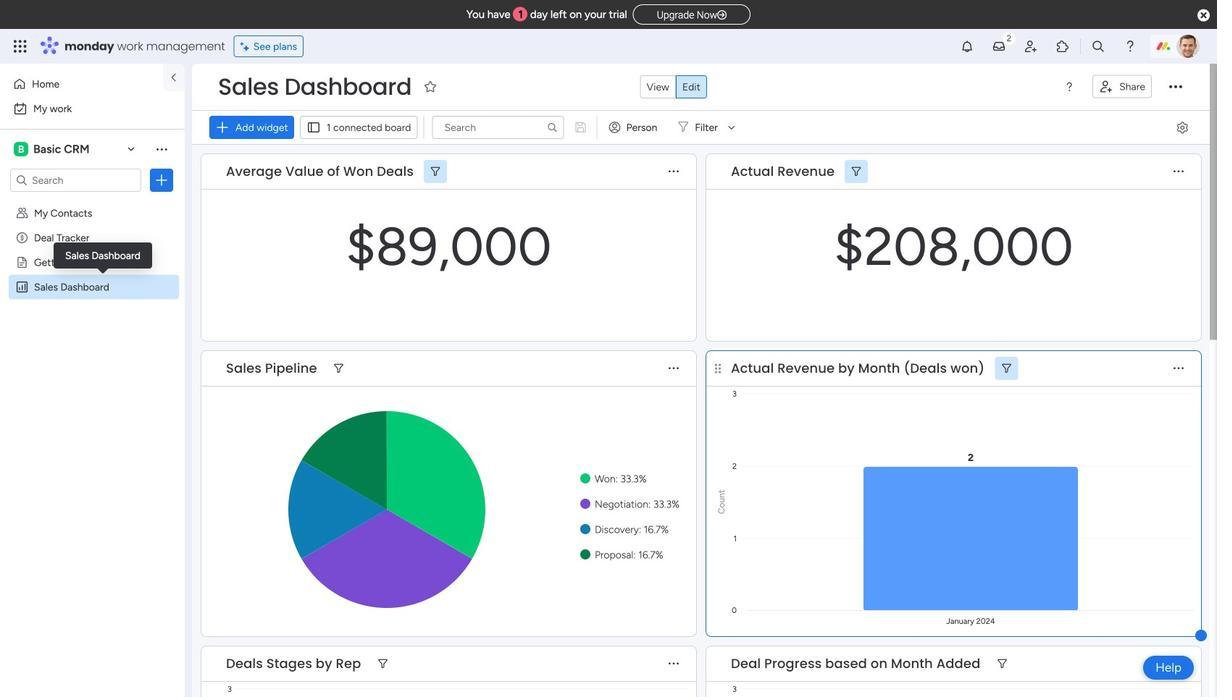 Task type: vqa. For each thing, say whether or not it's contained in the screenshot.
'Import data' image
no



Task type: describe. For each thing, give the bounding box(es) containing it.
options image
[[154, 173, 169, 188]]

share image
[[1099, 79, 1114, 94]]

more options image
[[1169, 80, 1182, 94]]

settings image
[[1175, 120, 1190, 135]]

workspace image
[[14, 141, 28, 157]]

public dashboard image
[[15, 280, 29, 294]]

menu image
[[1064, 81, 1075, 93]]

arrow down image
[[723, 119, 740, 136]]

display modes group
[[640, 75, 707, 99]]

dapulse close image
[[1198, 8, 1210, 23]]

dapulse drag handle 3 image
[[715, 364, 721, 374]]

1 vertical spatial option
[[9, 97, 176, 120]]

invite members image
[[1024, 39, 1038, 54]]

notifications image
[[960, 39, 974, 54]]

dapulse rightstroke image
[[717, 10, 727, 21]]

workspace options image
[[154, 142, 169, 156]]

2 image
[[1003, 30, 1016, 46]]



Task type: locate. For each thing, give the bounding box(es) containing it.
Filter dashboard by text search field
[[432, 116, 564, 139]]

0 vertical spatial option
[[9, 72, 154, 96]]

2 vertical spatial option
[[0, 200, 185, 203]]

Search in workspace field
[[30, 172, 121, 189]]

add to favorites image
[[423, 79, 438, 94]]

None search field
[[432, 116, 564, 139]]

select product image
[[13, 39, 28, 54]]

monday marketplace image
[[1056, 39, 1070, 54]]

more dots image
[[669, 166, 679, 177], [1174, 166, 1184, 177], [669, 659, 679, 670]]

option
[[9, 72, 154, 96], [9, 97, 176, 120], [0, 200, 185, 203]]

public board image
[[15, 256, 29, 270]]

workspace selection element
[[14, 141, 92, 158]]

banner
[[192, 64, 1210, 145]]

see plans image
[[240, 38, 253, 55]]

search everything image
[[1091, 39, 1106, 54]]

None field
[[214, 72, 415, 102], [222, 162, 417, 181], [727, 162, 838, 181], [222, 359, 321, 378], [727, 359, 988, 378], [222, 655, 365, 674], [727, 655, 984, 674], [214, 72, 415, 102], [222, 162, 417, 181], [727, 162, 838, 181], [222, 359, 321, 378], [727, 359, 988, 378], [222, 655, 365, 674], [727, 655, 984, 674]]

more dots image
[[669, 364, 679, 374], [1174, 364, 1184, 374], [1174, 659, 1184, 670]]

update feed image
[[992, 39, 1006, 54]]

help image
[[1123, 39, 1137, 54]]

terry turtle image
[[1177, 35, 1200, 58]]

list box
[[0, 198, 185, 495]]

search image
[[547, 122, 558, 133]]



